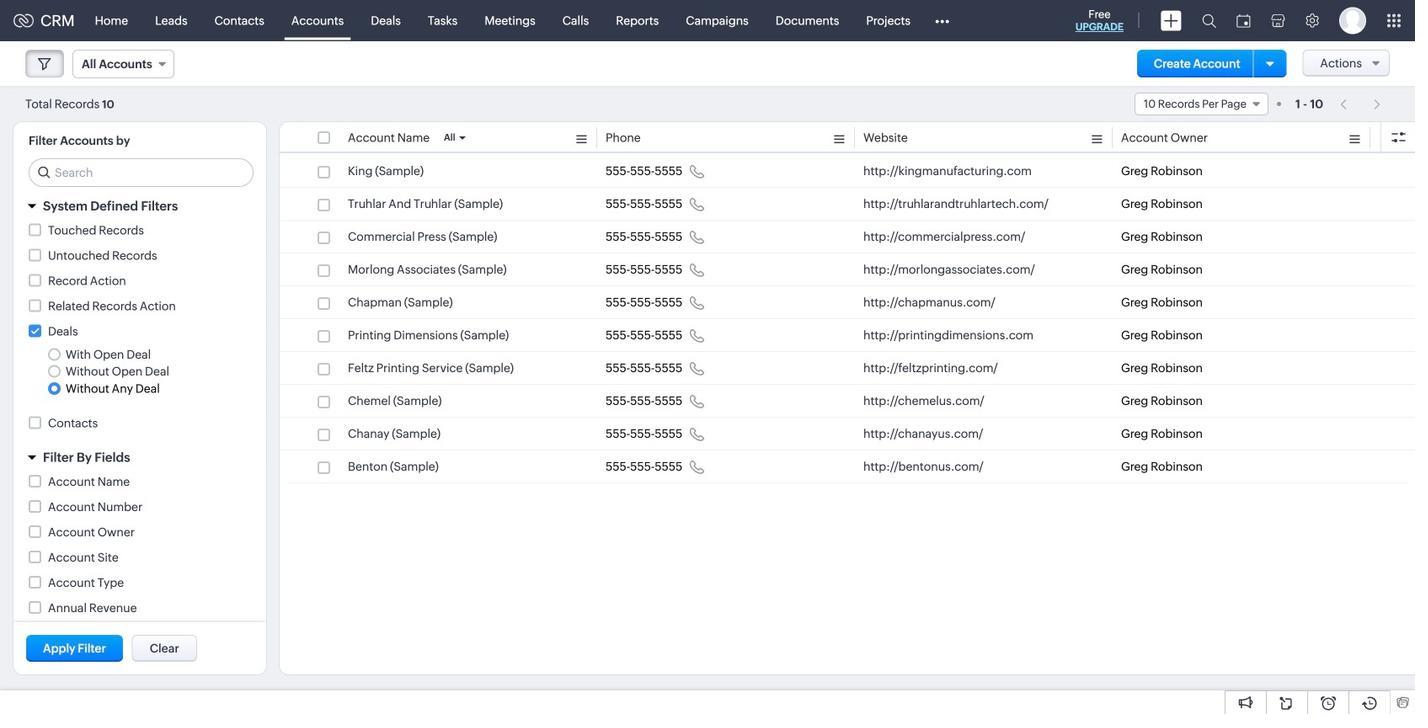 Task type: locate. For each thing, give the bounding box(es) containing it.
profile image
[[1340, 7, 1367, 34]]

calendar image
[[1237, 14, 1251, 27]]

logo image
[[13, 14, 34, 27]]

navigation
[[1332, 92, 1390, 116]]

None field
[[72, 50, 174, 78], [1135, 93, 1269, 115], [72, 50, 174, 78], [1135, 93, 1269, 115]]

Other Modules field
[[924, 7, 961, 34]]

row group
[[280, 155, 1416, 484]]



Task type: describe. For each thing, give the bounding box(es) containing it.
create menu element
[[1151, 0, 1192, 41]]

search element
[[1192, 0, 1227, 41]]

search image
[[1202, 13, 1217, 28]]

create menu image
[[1161, 11, 1182, 31]]

profile element
[[1330, 0, 1377, 41]]

Search text field
[[29, 159, 253, 186]]



Task type: vqa. For each thing, say whether or not it's contained in the screenshot.
Signals element
no



